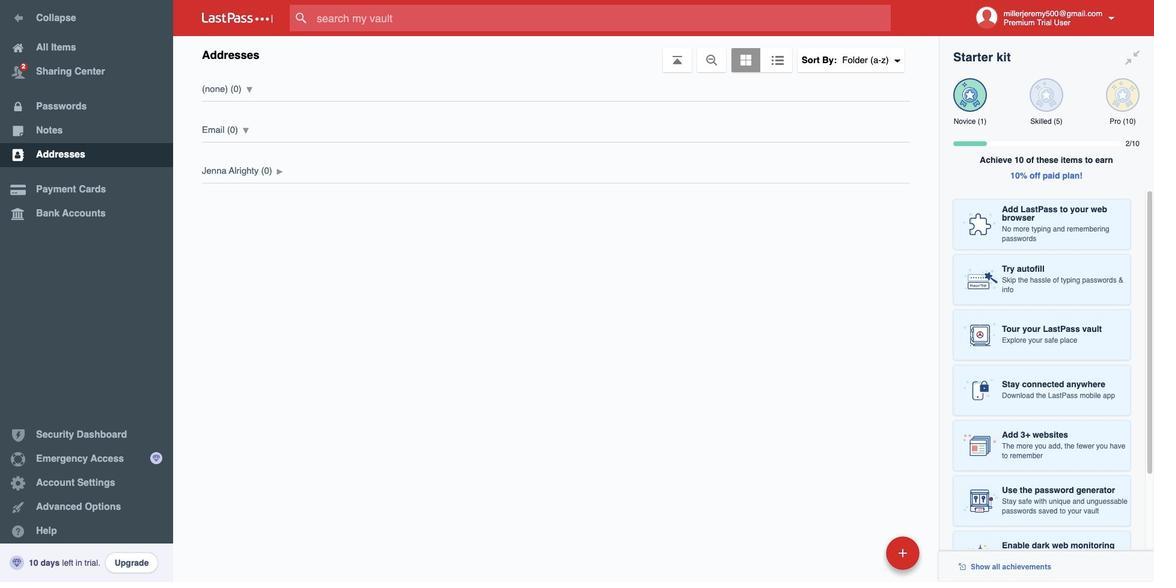 Task type: describe. For each thing, give the bounding box(es) containing it.
new item element
[[804, 536, 924, 570]]

lastpass image
[[202, 13, 273, 23]]

new item navigation
[[804, 533, 927, 582]]

Search search field
[[290, 5, 915, 31]]



Task type: vqa. For each thing, say whether or not it's contained in the screenshot.
search search field
yes



Task type: locate. For each thing, give the bounding box(es) containing it.
vault options navigation
[[173, 36, 939, 72]]

main navigation navigation
[[0, 0, 173, 582]]

search my vault text field
[[290, 5, 915, 31]]



